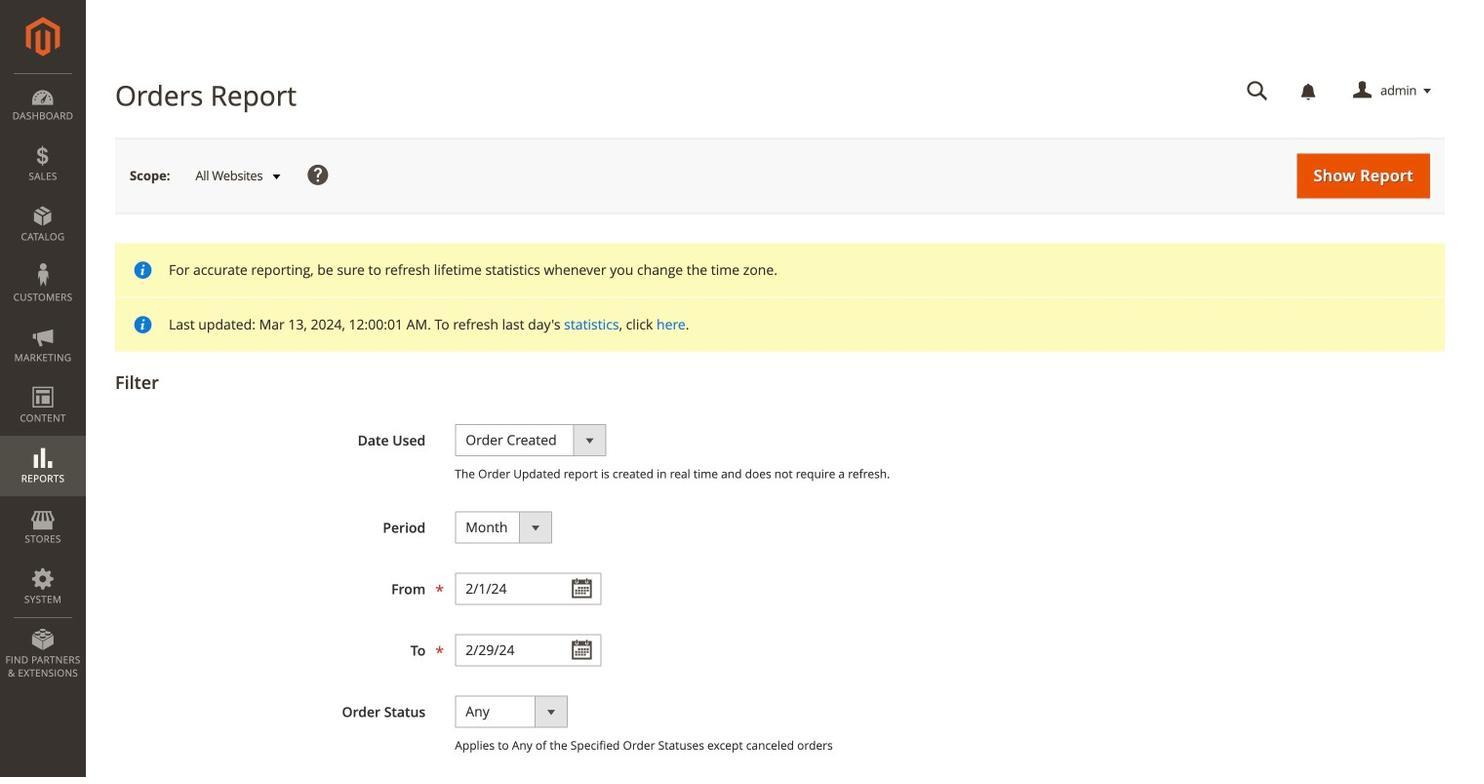 Task type: locate. For each thing, give the bounding box(es) containing it.
menu bar
[[0, 73, 86, 690]]

magento admin panel image
[[26, 17, 60, 57]]

None text field
[[455, 573, 602, 605]]

None text field
[[1234, 74, 1283, 108], [455, 635, 602, 667], [1234, 74, 1283, 108], [455, 635, 602, 667]]



